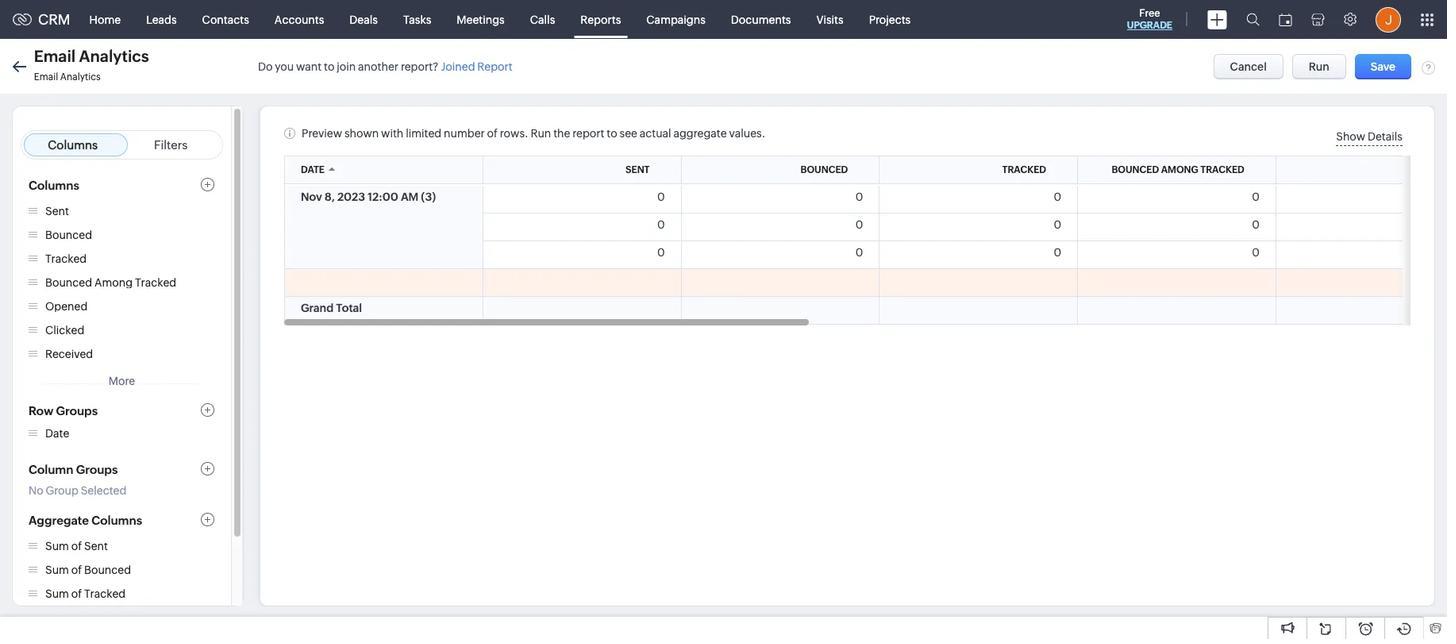 Task type: vqa. For each thing, say whether or not it's contained in the screenshot.
the Sum associated with Sum of Bounced
yes



Task type: describe. For each thing, give the bounding box(es) containing it.
with
[[381, 127, 404, 140]]

of for bounced
[[71, 564, 82, 576]]

values.
[[729, 127, 766, 140]]

aggregate columns
[[29, 513, 142, 527]]

sum of bounced
[[45, 564, 131, 576]]

8, for 0
[[325, 191, 335, 203]]

campaigns link
[[634, 0, 718, 39]]

am for grand total
[[401, 191, 419, 203]]

columns for bounced
[[29, 178, 79, 192]]

column groups
[[29, 463, 118, 476]]

contacts link
[[189, 0, 262, 39]]

row
[[29, 404, 53, 417]]

of left rows.
[[487, 127, 498, 140]]

received
[[45, 348, 93, 361]]

report
[[573, 127, 605, 140]]

meetings
[[457, 13, 505, 26]]

joined
[[441, 60, 475, 73]]

12:00 for 0
[[368, 191, 398, 203]]

nov 8, 2023 12:00 am (3) for grand total
[[301, 191, 436, 203]]

1 email from the top
[[34, 47, 76, 65]]

leads link
[[134, 0, 189, 39]]

groups for row groups
[[56, 404, 98, 417]]

opened
[[45, 300, 88, 313]]

profile element
[[1367, 0, 1411, 39]]

details
[[1368, 130, 1403, 143]]

more
[[109, 375, 135, 387]]

of for tracked
[[71, 588, 82, 600]]

(3) for 0
[[421, 191, 436, 203]]

tasks link
[[391, 0, 444, 39]]

accounts
[[275, 13, 324, 26]]

campaigns
[[647, 13, 706, 26]]

another
[[358, 60, 399, 73]]

accounts link
[[262, 0, 337, 39]]

crm link
[[13, 11, 70, 28]]

filters tab
[[122, 133, 220, 157]]

12:00 for grand total
[[368, 191, 398, 203]]

sum for sum of sent
[[45, 540, 69, 553]]

nov for grand total
[[301, 191, 322, 203]]

run inside "button"
[[1309, 60, 1330, 73]]

0 vertical spatial to
[[324, 60, 335, 73]]

1 vertical spatial analytics
[[60, 71, 101, 83]]

preview
[[302, 127, 342, 140]]

8, for grand total
[[325, 191, 335, 203]]

aggregate
[[674, 127, 727, 140]]

cancel
[[1230, 60, 1267, 73]]

1 vertical spatial to
[[607, 127, 618, 140]]

number
[[444, 127, 485, 140]]

sum for sum of bounced
[[45, 564, 69, 576]]

sum for sum of tracked
[[45, 588, 69, 600]]

2 vertical spatial columns
[[92, 513, 142, 527]]

(3) for grand total
[[421, 191, 436, 203]]

upgrade
[[1127, 20, 1173, 31]]

filters
[[154, 138, 188, 152]]

tab panel containing columns
[[21, 178, 223, 639]]

home link
[[77, 0, 134, 39]]

show
[[1337, 130, 1366, 143]]

tab list containing columns
[[21, 130, 223, 160]]

meetings link
[[444, 0, 518, 39]]

the
[[554, 127, 570, 140]]

of for sent
[[71, 540, 82, 553]]

tasks
[[403, 13, 431, 26]]

save button
[[1355, 54, 1412, 79]]

free upgrade
[[1127, 7, 1173, 31]]



Task type: locate. For each thing, give the bounding box(es) containing it.
0 horizontal spatial run
[[531, 127, 551, 140]]

0 vertical spatial run
[[1309, 60, 1330, 73]]

home
[[89, 13, 121, 26]]

limited
[[406, 127, 442, 140]]

date
[[301, 164, 325, 175], [301, 164, 325, 175], [301, 164, 325, 175], [301, 164, 325, 175], [45, 427, 69, 440]]

groups
[[56, 404, 98, 417], [76, 463, 118, 476]]

join
[[337, 60, 356, 73]]

rows.
[[500, 127, 529, 140]]

sum down sum of sent
[[45, 564, 69, 576]]

preview shown with limited number of rows. run the report to see actual aggregate values.
[[302, 127, 766, 140]]

total
[[336, 302, 362, 314], [336, 302, 362, 314]]

groups right row
[[56, 404, 98, 417]]

tab panel
[[21, 178, 223, 639]]

you
[[275, 60, 294, 73]]

search element
[[1237, 0, 1270, 39]]

email
[[34, 47, 76, 65], [34, 71, 58, 83]]

among
[[1161, 164, 1199, 175], [1161, 164, 1199, 175], [94, 276, 133, 289]]

calls link
[[518, 0, 568, 39]]

groups up selected
[[76, 463, 118, 476]]

calendar image
[[1279, 13, 1293, 26]]

groups for column groups
[[76, 463, 118, 476]]

of down sum of sent
[[71, 564, 82, 576]]

1 vertical spatial groups
[[76, 463, 118, 476]]

aggregate
[[29, 513, 89, 527]]

of
[[487, 127, 498, 140], [71, 540, 82, 553], [71, 564, 82, 576], [71, 588, 82, 600]]

documents
[[731, 13, 791, 26]]

report
[[477, 60, 513, 73]]

8,
[[325, 191, 335, 203], [325, 191, 335, 203]]

2023 for grand total
[[337, 191, 365, 203]]

group
[[46, 484, 78, 497]]

shown
[[345, 127, 379, 140]]

analytics down home link
[[60, 71, 101, 83]]

sum down sum of bounced
[[45, 588, 69, 600]]

1 horizontal spatial to
[[607, 127, 618, 140]]

clicked
[[45, 324, 84, 337]]

reports link
[[568, 0, 634, 39]]

0 vertical spatial columns
[[48, 138, 98, 152]]

columns
[[48, 138, 98, 152], [29, 178, 79, 192], [92, 513, 142, 527]]

selected
[[81, 484, 127, 497]]

crm
[[38, 11, 70, 28]]

1 sum from the top
[[45, 540, 69, 553]]

run
[[1309, 60, 1330, 73], [531, 127, 551, 140]]

email down crm link
[[34, 71, 58, 83]]

to left join
[[324, 60, 335, 73]]

email analytics email analytics
[[34, 47, 149, 83]]

columns for more
[[48, 138, 98, 152]]

0 horizontal spatial to
[[324, 60, 335, 73]]

create menu element
[[1198, 0, 1237, 39]]

see
[[620, 127, 638, 140]]

sum of sent
[[45, 540, 108, 553]]

columns tab
[[24, 133, 122, 157]]

analytics
[[79, 47, 149, 65], [60, 71, 101, 83]]

contacts
[[202, 13, 249, 26]]

calls
[[530, 13, 555, 26]]

report?
[[401, 60, 439, 73]]

create menu image
[[1208, 10, 1228, 29]]

deals
[[350, 13, 378, 26]]

documents link
[[718, 0, 804, 39]]

1 horizontal spatial run
[[1309, 60, 1330, 73]]

3 sum from the top
[[45, 588, 69, 600]]

profile image
[[1376, 7, 1402, 32]]

grand
[[301, 302, 334, 314], [301, 302, 334, 314]]

1 vertical spatial run
[[531, 127, 551, 140]]

1 vertical spatial columns
[[29, 178, 79, 192]]

save
[[1371, 60, 1396, 73]]

0
[[657, 191, 665, 203], [856, 191, 863, 203], [1054, 191, 1062, 203], [1252, 191, 1260, 203], [657, 218, 665, 231], [856, 218, 863, 231], [1054, 218, 1062, 231], [1252, 218, 1260, 231], [657, 246, 665, 259], [856, 246, 863, 259], [1054, 246, 1062, 259], [1252, 246, 1260, 259]]

2 email from the top
[[34, 71, 58, 83]]

reports
[[581, 13, 621, 26]]

run left 'the'
[[531, 127, 551, 140]]

12:00
[[368, 191, 398, 203], [368, 191, 398, 203]]

to left see
[[607, 127, 618, 140]]

sent
[[626, 164, 650, 175], [626, 164, 650, 175], [45, 205, 69, 218], [84, 540, 108, 553]]

0 vertical spatial analytics
[[79, 47, 149, 65]]

show details
[[1337, 130, 1403, 143]]

sum
[[45, 540, 69, 553], [45, 564, 69, 576], [45, 588, 69, 600]]

2 sum from the top
[[45, 564, 69, 576]]

deals link
[[337, 0, 391, 39]]

0 vertical spatial email
[[34, 47, 76, 65]]

want
[[296, 60, 322, 73]]

column
[[29, 463, 73, 476]]

no
[[29, 484, 43, 497]]

columns inside tab
[[48, 138, 98, 152]]

tracked
[[1003, 164, 1047, 175], [1003, 164, 1047, 175], [1201, 164, 1245, 175], [1201, 164, 1245, 175], [45, 253, 87, 265], [135, 276, 176, 289], [84, 588, 126, 600]]

2023 for 0
[[337, 191, 365, 203]]

2023
[[337, 191, 365, 203], [337, 191, 365, 203]]

analytics down the home at the left top
[[79, 47, 149, 65]]

bounced among tracked
[[1112, 164, 1245, 175], [1112, 164, 1245, 175], [45, 276, 176, 289]]

of up sum of bounced
[[71, 540, 82, 553]]

do
[[258, 60, 273, 73]]

bounced among tracked inside tab panel
[[45, 276, 176, 289]]

run left the save button
[[1309, 60, 1330, 73]]

nov for 0
[[301, 191, 322, 203]]

1 vertical spatial email
[[34, 71, 58, 83]]

sum of tracked
[[45, 588, 126, 600]]

am for 0
[[401, 191, 419, 203]]

run button
[[1292, 54, 1347, 79]]

visits
[[817, 13, 844, 26]]

leads
[[146, 13, 177, 26]]

free
[[1140, 7, 1161, 19]]

1 vertical spatial sum
[[45, 564, 69, 576]]

sum down aggregate
[[45, 540, 69, 553]]

projects
[[869, 13, 911, 26]]

0 vertical spatial sum
[[45, 540, 69, 553]]

projects link
[[856, 0, 924, 39]]

nov 8, 2023 12:00 am (3) for 0
[[301, 191, 436, 203]]

cancel button
[[1214, 54, 1284, 79]]

2 vertical spatial sum
[[45, 588, 69, 600]]

of down sum of bounced
[[71, 588, 82, 600]]

grand total
[[301, 302, 362, 314], [301, 302, 362, 314]]

0 vertical spatial groups
[[56, 404, 98, 417]]

do you want to join another report? joined report
[[258, 60, 513, 73]]

row groups
[[29, 404, 98, 417]]

visits link
[[804, 0, 856, 39]]

(3)
[[421, 191, 436, 203], [421, 191, 436, 203]]

nov
[[301, 191, 322, 203], [301, 191, 322, 203]]

nov 8, 2023 12:00 am (3)
[[301, 191, 436, 203], [301, 191, 436, 203]]

to
[[324, 60, 335, 73], [607, 127, 618, 140]]

search image
[[1247, 13, 1260, 26]]

email down crm
[[34, 47, 76, 65]]

actual
[[640, 127, 671, 140]]

tab list
[[21, 130, 223, 160]]

no group selected
[[29, 484, 127, 497]]



